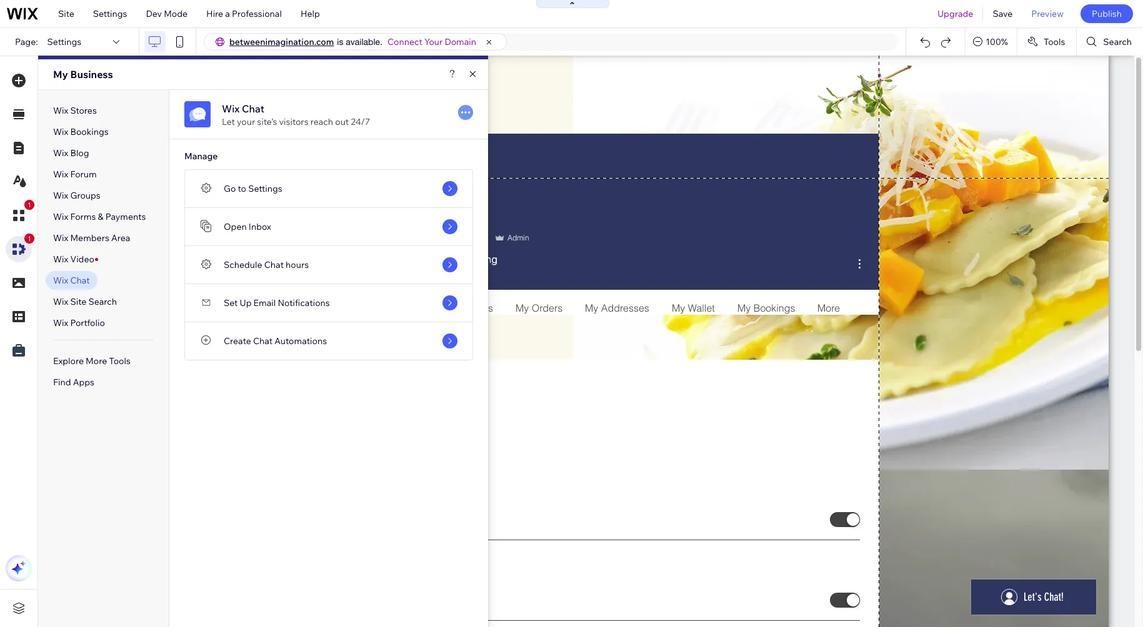 Task type: vqa. For each thing, say whether or not it's contained in the screenshot.
24/7
yes



Task type: locate. For each thing, give the bounding box(es) containing it.
1 vertical spatial tools
[[109, 356, 131, 367]]

1
[[27, 201, 31, 209], [27, 235, 31, 243]]

wix chat image
[[184, 101, 211, 128]]

tools button
[[1018, 28, 1077, 56]]

wix groups
[[53, 190, 100, 201]]

inbox
[[249, 221, 271, 233]]

groups
[[70, 190, 100, 201]]

0 vertical spatial 1 button
[[6, 200, 34, 229]]

area
[[111, 233, 130, 244]]

wix bookings
[[53, 126, 109, 138]]

create
[[224, 336, 251, 347]]

wix site search
[[53, 296, 117, 308]]

wix left 'blog'
[[53, 148, 68, 159]]

chat for create chat automations
[[253, 336, 273, 347]]

chat right create
[[253, 336, 273, 347]]

0 vertical spatial 1
[[27, 201, 31, 209]]

your
[[237, 116, 255, 128]]

search
[[1104, 36, 1132, 48], [88, 296, 117, 308]]

chat inside wix chat let your site's visitors reach out 24/7
[[242, 103, 264, 115]]

24/7
[[351, 116, 370, 128]]

100%
[[986, 36, 1008, 48]]

domain
[[445, 36, 476, 48]]

reach
[[311, 116, 333, 128]]

preview button
[[1022, 0, 1073, 28]]

1 vertical spatial 1 button
[[6, 234, 34, 263]]

site up wix portfolio
[[70, 296, 86, 308]]

find apps
[[53, 377, 94, 388]]

1 horizontal spatial settings
[[93, 8, 127, 19]]

available.
[[346, 37, 383, 47]]

tools
[[1044, 36, 1066, 48], [109, 356, 131, 367]]

wix left groups on the left top
[[53, 190, 68, 201]]

1 vertical spatial search
[[88, 296, 117, 308]]

my business
[[53, 68, 113, 81]]

wix down wix video
[[53, 275, 68, 286]]

tools right more in the bottom left of the page
[[109, 356, 131, 367]]

1 button left wix groups
[[6, 200, 34, 229]]

site's
[[257, 116, 277, 128]]

1 vertical spatial 1
[[27, 235, 31, 243]]

wix left portfolio
[[53, 318, 68, 329]]

settings
[[93, 8, 127, 19], [47, 36, 81, 48], [248, 183, 282, 194]]

wix inside wix chat let your site's visitors reach out 24/7
[[222, 103, 240, 115]]

wix video
[[53, 254, 94, 265]]

1 left members
[[27, 235, 31, 243]]

wix for wix chat let your site's visitors reach out 24/7
[[222, 103, 240, 115]]

open
[[224, 221, 247, 233]]

wix blog
[[53, 148, 89, 159]]

wix for wix bookings
[[53, 126, 68, 138]]

0 horizontal spatial settings
[[47, 36, 81, 48]]

2 1 from the top
[[27, 235, 31, 243]]

0 horizontal spatial search
[[88, 296, 117, 308]]

apps
[[73, 377, 94, 388]]

wix
[[222, 103, 240, 115], [53, 105, 68, 116], [53, 126, 68, 138], [53, 148, 68, 159], [53, 169, 68, 180], [53, 190, 68, 201], [53, 211, 68, 223], [53, 233, 68, 244], [53, 254, 68, 265], [53, 275, 68, 286], [53, 296, 68, 308], [53, 318, 68, 329]]

create chat automations
[[224, 336, 327, 347]]

settings right to
[[248, 183, 282, 194]]

1 horizontal spatial search
[[1104, 36, 1132, 48]]

wix portfolio
[[53, 318, 105, 329]]

wix down wix chat
[[53, 296, 68, 308]]

out
[[335, 116, 349, 128]]

help
[[301, 8, 320, 19]]

wix left stores
[[53, 105, 68, 116]]

settings left dev
[[93, 8, 127, 19]]

blog
[[70, 148, 89, 159]]

search button
[[1077, 28, 1144, 56]]

chat up the your
[[242, 103, 264, 115]]

chat
[[242, 103, 264, 115], [264, 259, 284, 271], [70, 275, 90, 286], [253, 336, 273, 347]]

wix left forum
[[53, 169, 68, 180]]

betweenimagination.com
[[229, 36, 334, 48]]

preview
[[1032, 8, 1064, 19]]

1 button
[[6, 200, 34, 229], [6, 234, 34, 263]]

0 vertical spatial search
[[1104, 36, 1132, 48]]

chat left hours
[[264, 259, 284, 271]]

chat down video on the top
[[70, 275, 90, 286]]

settings up my
[[47, 36, 81, 48]]

wix for wix forms & payments
[[53, 211, 68, 223]]

wix up wix blog
[[53, 126, 68, 138]]

search up portfolio
[[88, 296, 117, 308]]

0 vertical spatial tools
[[1044, 36, 1066, 48]]

site up my
[[58, 8, 74, 19]]

explore
[[53, 356, 84, 367]]

schedule
[[224, 259, 262, 271]]

chat for wix chat let your site's visitors reach out 24/7
[[242, 103, 264, 115]]

publish
[[1092, 8, 1122, 19]]

go
[[224, 183, 236, 194]]

chat for schedule chat hours
[[264, 259, 284, 271]]

wix up wix video
[[53, 233, 68, 244]]

mode
[[164, 8, 188, 19]]

email
[[254, 298, 276, 309]]

stores
[[70, 105, 97, 116]]

video
[[70, 254, 94, 265]]

2 vertical spatial settings
[[248, 183, 282, 194]]

search down publish
[[1104, 36, 1132, 48]]

1 left wix groups
[[27, 201, 31, 209]]

wix stores
[[53, 105, 97, 116]]

schedule chat hours
[[224, 259, 309, 271]]

wix left video on the top
[[53, 254, 68, 265]]

wix left "forms"
[[53, 211, 68, 223]]

connect
[[388, 36, 423, 48]]

tools down preview at the top right
[[1044, 36, 1066, 48]]

manage
[[184, 151, 218, 162]]

members
[[70, 233, 109, 244]]

wix up let
[[222, 103, 240, 115]]

forms
[[70, 211, 96, 223]]

site
[[58, 8, 74, 19], [70, 296, 86, 308]]

1 horizontal spatial tools
[[1044, 36, 1066, 48]]

1 button left wix video
[[6, 234, 34, 263]]

1 vertical spatial settings
[[47, 36, 81, 48]]

2 horizontal spatial settings
[[248, 183, 282, 194]]



Task type: describe. For each thing, give the bounding box(es) containing it.
1 vertical spatial site
[[70, 296, 86, 308]]

set up email notifications
[[224, 298, 330, 309]]

my
[[53, 68, 68, 81]]

publish button
[[1081, 4, 1134, 23]]

is available. connect your domain
[[337, 36, 476, 48]]

&
[[98, 211, 104, 223]]

wix for wix members area
[[53, 233, 68, 244]]

your
[[424, 36, 443, 48]]

a
[[225, 8, 230, 19]]

wix chat let your site's visitors reach out 24/7
[[222, 103, 370, 128]]

wix for wix portfolio
[[53, 318, 68, 329]]

up
[[240, 298, 252, 309]]

0 vertical spatial settings
[[93, 8, 127, 19]]

automations
[[275, 336, 327, 347]]

bookings
[[70, 126, 109, 138]]

notifications
[[278, 298, 330, 309]]

wix for wix chat
[[53, 275, 68, 286]]

wix forms & payments
[[53, 211, 146, 223]]

100% button
[[966, 28, 1017, 56]]

business
[[70, 68, 113, 81]]

wix for wix forum
[[53, 169, 68, 180]]

wix for wix video
[[53, 254, 68, 265]]

open inbox
[[224, 221, 271, 233]]

hire a professional
[[206, 8, 282, 19]]

dev
[[146, 8, 162, 19]]

find
[[53, 377, 71, 388]]

2 1 button from the top
[[6, 234, 34, 263]]

payments
[[105, 211, 146, 223]]

upgrade
[[938, 8, 974, 19]]

forum
[[70, 169, 97, 180]]

visitors
[[279, 116, 309, 128]]

set
[[224, 298, 238, 309]]

save
[[993, 8, 1013, 19]]

tools inside tools button
[[1044, 36, 1066, 48]]

0 vertical spatial site
[[58, 8, 74, 19]]

wix for wix blog
[[53, 148, 68, 159]]

chat for wix chat
[[70, 275, 90, 286]]

explore more tools
[[53, 356, 131, 367]]

hire
[[206, 8, 223, 19]]

wix for wix stores
[[53, 105, 68, 116]]

wix forum
[[53, 169, 97, 180]]

dev mode
[[146, 8, 188, 19]]

1 1 button from the top
[[6, 200, 34, 229]]

professional
[[232, 8, 282, 19]]

save button
[[984, 0, 1022, 28]]

to
[[238, 183, 246, 194]]

1 1 from the top
[[27, 201, 31, 209]]

go to settings
[[224, 183, 282, 194]]

portfolio
[[70, 318, 105, 329]]

wix for wix site search
[[53, 296, 68, 308]]

0 horizontal spatial tools
[[109, 356, 131, 367]]

hours
[[286, 259, 309, 271]]

wix members area
[[53, 233, 130, 244]]

wix chat
[[53, 275, 90, 286]]

more
[[86, 356, 107, 367]]

wix for wix groups
[[53, 190, 68, 201]]

is
[[337, 37, 344, 47]]

search inside button
[[1104, 36, 1132, 48]]

let
[[222, 116, 235, 128]]



